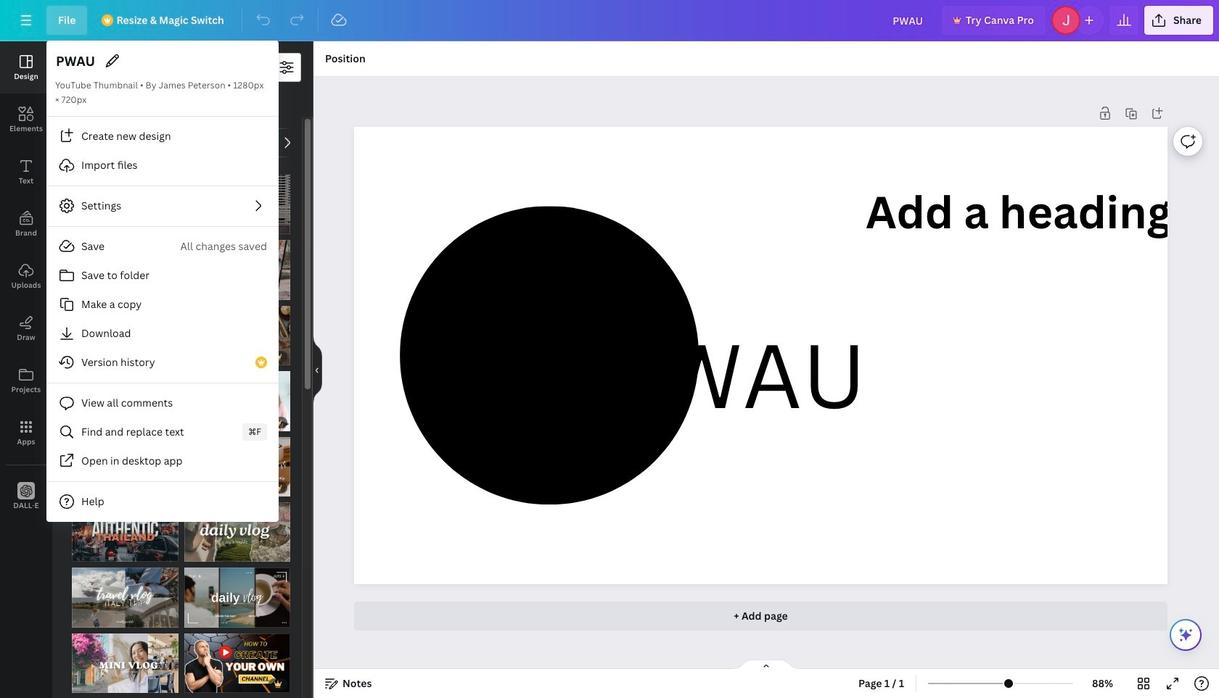 Task type: describe. For each thing, give the bounding box(es) containing it.
big text how to youtube thumbnail image
[[184, 372, 290, 432]]

hide image
[[313, 335, 322, 405]]

neutral elegant minimalist daily vlog youtube thumbnail image
[[184, 241, 290, 300]]

Design title text field
[[881, 6, 936, 35]]

white simple mini vlog youtube thumbnail image
[[72, 634, 178, 694]]

orange yellow minimalist aesthetic a day in my life travel vlog youtube thumbnail image
[[72, 241, 178, 300]]

white simple mini vlog youtube thumbnail group
[[72, 625, 178, 694]]

brown and white simple vlog youtube thumbnail group
[[184, 166, 290, 235]]

neutral minimalist travel vlog youtube thumbnail image
[[72, 569, 178, 628]]

Use 5+ words to describe... search field
[[101, 54, 272, 81]]

canva assistant image
[[1177, 627, 1195, 644]]

brown minimalist lifestyle daily vlog youtube thumbnail group
[[184, 560, 290, 628]]

neutral minimalist travel vlog youtube thumbnail group
[[72, 560, 178, 628]]

most attractive youtube thumbnail image
[[72, 372, 178, 432]]

big text how to youtube thumbnail group
[[184, 363, 290, 432]]

marketing channel youtube thumbnail group
[[184, 625, 290, 694]]

show pages image
[[732, 660, 801, 671]]

dark grey minimalist photo travel youtube thumbnail group
[[72, 503, 178, 563]]

most attractive youtube thumbnail group
[[72, 372, 178, 432]]

brown white modern lifestyle vlog youtube thumbnail group
[[184, 297, 290, 366]]

Zoom button
[[1079, 673, 1126, 696]]

dark grey minimalist photo travel youtube thumbnail image
[[72, 503, 178, 563]]

marketing channel youtube thumbnail image
[[184, 634, 290, 694]]

side panel tab list
[[0, 41, 52, 523]]

neutral elegant minimalist daily vlog youtube thumbnail group
[[184, 232, 290, 300]]

1 vertical spatial brown minimalist lifestyle daily vlog youtube thumbnail image
[[184, 569, 290, 628]]

red colorful tips youtube thumbnail image
[[72, 306, 178, 366]]

green white minimalistic simple collage  daily vlog youtube thumbnail group
[[184, 494, 290, 563]]



Task type: locate. For each thing, give the bounding box(es) containing it.
Design title text field
[[55, 49, 97, 73]]

white brown modern playful daily vlog youtube thumbnail group
[[184, 429, 290, 497]]

brown black elegant aesthetic fashion vlog youtube thumbnail image
[[72, 437, 178, 497]]

brown white modern lifestyle vlog youtube thumbnail image
[[184, 306, 290, 366]]

brown minimalist lifestyle daily vlog youtube thumbnail image
[[72, 175, 178, 235], [184, 569, 290, 628]]

green white minimalistic simple collage  daily vlog youtube thumbnail image
[[184, 503, 290, 563]]

brown minimalist lifestyle daily vlog youtube thumbnail image up orange yellow minimalist aesthetic a day in my life travel vlog youtube thumbnail
[[72, 175, 178, 235]]

brown minimalist lifestyle daily vlog youtube thumbnail image down green white minimalistic simple collage  daily vlog youtube thumbnail
[[184, 569, 290, 628]]

0 vertical spatial brown minimalist lifestyle daily vlog youtube thumbnail image
[[72, 175, 178, 235]]

main menu bar
[[0, 0, 1219, 41]]

white brown modern playful daily vlog youtube thumbnail image
[[184, 437, 290, 497]]

1 horizontal spatial brown minimalist lifestyle daily vlog youtube thumbnail image
[[184, 569, 290, 628]]

brown black elegant aesthetic fashion vlog youtube thumbnail group
[[72, 437, 178, 497]]

brown and white simple vlog youtube thumbnail image
[[184, 175, 290, 235]]

0 horizontal spatial brown minimalist lifestyle daily vlog youtube thumbnail image
[[72, 175, 178, 235]]



Task type: vqa. For each thing, say whether or not it's contained in the screenshot.
canva.
no



